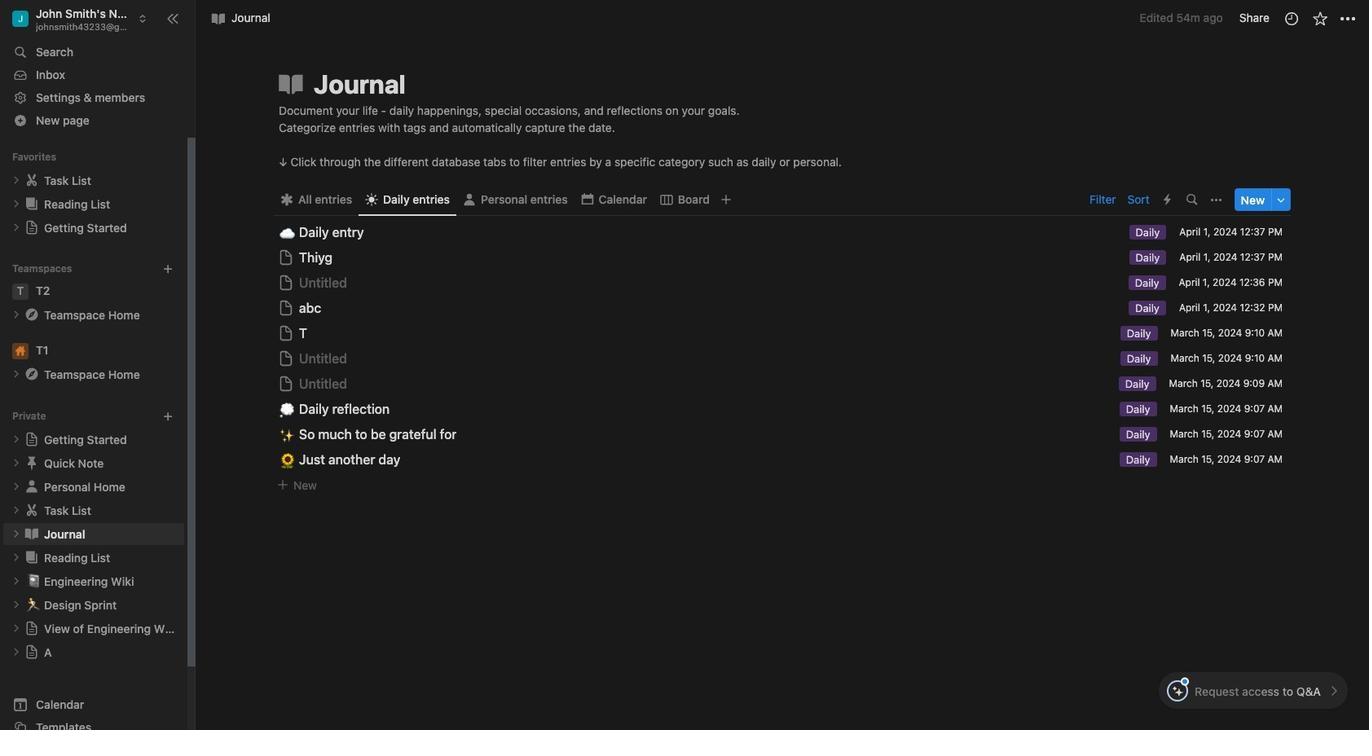 Task type: vqa. For each thing, say whether or not it's contained in the screenshot.
1st tab from the right
yes



Task type: describe. For each thing, give the bounding box(es) containing it.
2 open image from the top
[[11, 223, 21, 233]]

close sidebar image
[[166, 12, 179, 25]]

5 open image from the top
[[11, 435, 21, 445]]

1 open image from the top
[[11, 199, 21, 209]]

add a page image
[[162, 411, 174, 422]]

updates image
[[1283, 10, 1300, 26]]

3 open image from the top
[[11, 310, 21, 320]]

8 open image from the top
[[11, 529, 21, 539]]

5 tab from the left
[[654, 189, 717, 211]]

2 open image from the top
[[11, 482, 21, 492]]

💭 image
[[280, 399, 295, 420]]

create and view automations image
[[1164, 194, 1171, 206]]

11 open image from the top
[[11, 624, 21, 634]]

4 open image from the top
[[11, 370, 21, 379]]



Task type: locate. For each thing, give the bounding box(es) containing it.
6 open image from the top
[[11, 458, 21, 468]]

✨ image
[[280, 424, 295, 445]]

1 open image from the top
[[11, 175, 21, 185]]

7 open image from the top
[[11, 506, 21, 515]]

12 open image from the top
[[11, 647, 21, 657]]

open image
[[11, 199, 21, 209], [11, 223, 21, 233], [11, 310, 21, 320], [11, 370, 21, 379], [11, 435, 21, 445], [11, 458, 21, 468], [11, 506, 21, 515], [11, 529, 21, 539], [11, 553, 21, 563], [11, 600, 21, 610], [11, 624, 21, 634], [11, 647, 21, 657]]

tab list
[[274, 184, 1085, 216]]

2 vertical spatial open image
[[11, 577, 21, 586]]

0 vertical spatial open image
[[11, 175, 21, 185]]

🌻 image
[[280, 450, 295, 470]]

10 open image from the top
[[11, 600, 21, 610]]

1 tab from the left
[[274, 189, 359, 211]]

1 vertical spatial open image
[[11, 482, 21, 492]]

3 open image from the top
[[11, 577, 21, 586]]

new teamspace image
[[162, 263, 174, 275]]

tab
[[274, 189, 359, 211], [359, 189, 457, 211], [457, 189, 574, 211], [574, 189, 654, 211], [654, 189, 717, 211]]

favorite image
[[1312, 10, 1328, 26]]

open image
[[11, 175, 21, 185], [11, 482, 21, 492], [11, 577, 21, 586]]

📓 image
[[26, 572, 41, 590]]

9 open image from the top
[[11, 553, 21, 563]]

t image
[[12, 284, 29, 300]]

4 tab from the left
[[574, 189, 654, 211]]

2 tab from the left
[[359, 189, 457, 211]]

3 tab from the left
[[457, 189, 574, 211]]

🏃 image
[[26, 595, 41, 614]]

change page icon image
[[276, 69, 306, 99], [24, 172, 40, 189], [24, 196, 40, 212], [24, 220, 39, 235], [24, 307, 40, 323], [24, 366, 40, 383], [24, 432, 39, 447], [24, 455, 40, 471], [24, 479, 40, 495], [24, 502, 40, 519], [24, 526, 40, 542], [24, 550, 40, 566], [24, 621, 39, 636], [24, 645, 39, 660]]

☁️ image
[[280, 222, 295, 243]]



